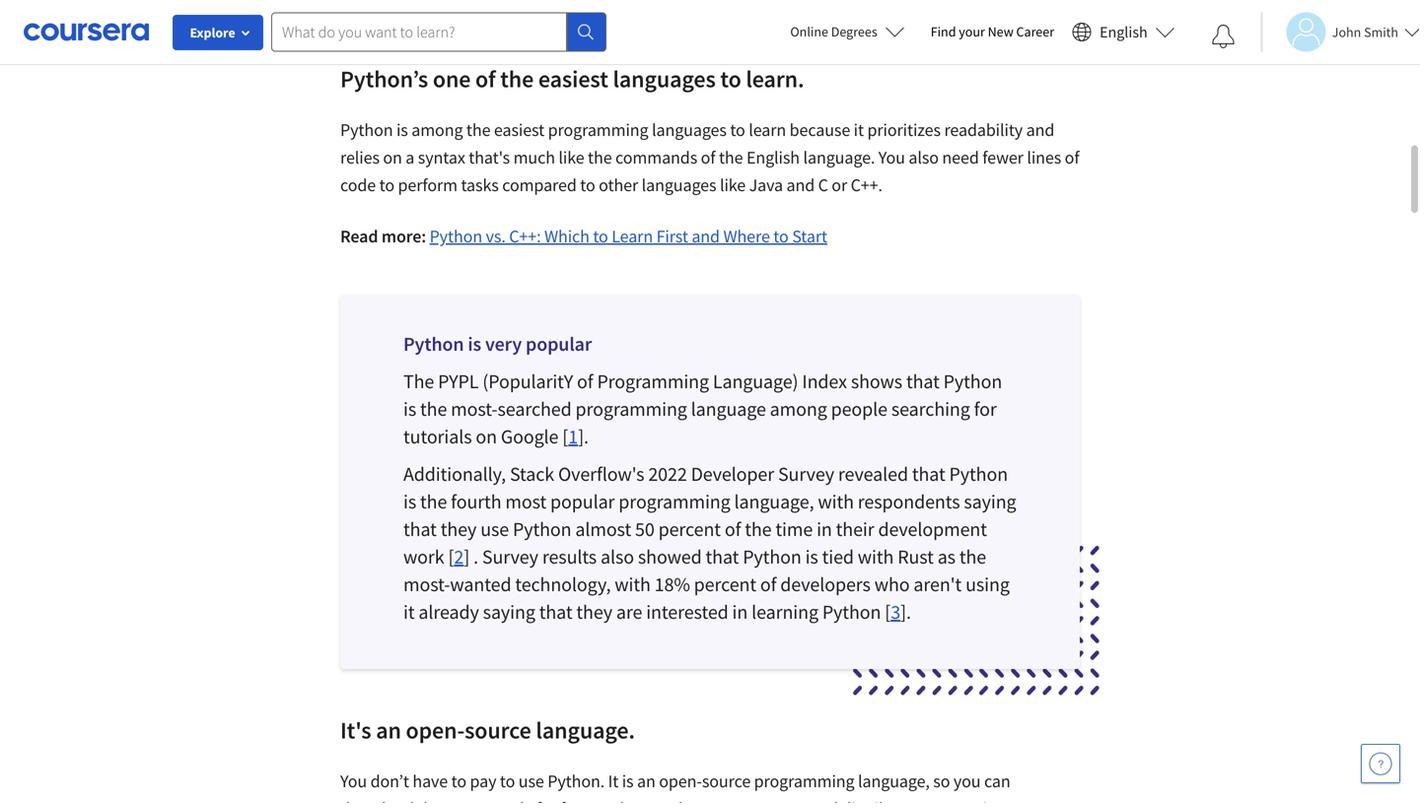 Task type: vqa. For each thing, say whether or not it's contained in the screenshot.
among inside the The PYPL (PopularitY of Programming Language) Index shows that Python is the most-searched programming language among people searching for tutorials on Google [
yes



Task type: locate. For each thing, give the bounding box(es) containing it.
the up "tutorials"
[[420, 397, 447, 422]]

1 vertical spatial you
[[340, 771, 367, 793]]

in right time
[[817, 517, 832, 542]]

1 horizontal spatial with
[[818, 490, 854, 514]]

online
[[791, 23, 829, 40]]

language, inside the 'additionally, stack overflow's 2022 developer survey revealed that python is the fourth most popular programming language, with respondents saying that they use python almost 50 percent of the time in their development work ['
[[734, 490, 814, 514]]

0 horizontal spatial [
[[448, 545, 454, 570]]

1 horizontal spatial ].
[[901, 600, 911, 625]]

developer
[[691, 462, 774, 487]]

find
[[931, 23, 956, 40]]

0 horizontal spatial on
[[383, 146, 402, 169]]

1 horizontal spatial you
[[879, 146, 905, 169]]

0 vertical spatial open-
[[406, 716, 465, 746]]

help center image
[[1369, 753, 1393, 776]]

and inside you don't have to pay to use python. it is an open-source programming language, so you can download the source code for free, make any changes you want, and distribute your version.
[[810, 799, 838, 804]]

open- inside you don't have to pay to use python. it is an open-source programming language, so you can download the source code for free, make any changes you want, and distribute your version.
[[659, 771, 702, 793]]

0 horizontal spatial ].
[[578, 425, 589, 449]]

0 vertical spatial among
[[412, 119, 463, 141]]

programming down programming
[[576, 397, 687, 422]]

on left a at the left top of page
[[383, 146, 402, 169]]

1 vertical spatial survey
[[482, 545, 539, 570]]

an
[[376, 716, 401, 746], [637, 771, 656, 793]]

1 horizontal spatial code
[[497, 799, 533, 804]]

popular down overflow's
[[550, 490, 615, 514]]

on inside the pypl (popularity of programming language) index shows that python is the most-searched programming language among people searching for tutorials on google [
[[476, 425, 497, 449]]

language. inside python is among the easiest programming languages to learn because it prioritizes readability and relies on a syntax that's much like the commands of the english language. you also need fewer lines of code to perform tasks compared to other languages like java and c or c++.
[[803, 146, 875, 169]]

easiest inside python is among the easiest programming languages to learn because it prioritizes readability and relies on a syntax that's much like the commands of the english language. you also need fewer lines of code to perform tasks compared to other languages like java and c or c++.
[[494, 119, 545, 141]]

0 horizontal spatial like
[[559, 146, 585, 169]]

of inside the pypl (popularity of programming language) index shows that python is the most-searched programming language among people searching for tutorials on google [
[[577, 369, 593, 394]]

free,
[[560, 799, 593, 804]]

it
[[854, 119, 864, 141], [403, 600, 415, 625]]

0 vertical spatial most-
[[451, 397, 498, 422]]

show notifications image
[[1212, 25, 1236, 48]]

they inside ] . survey results also showed that python is tied with rust as the most-wanted technology, with 18% percent of developers who aren't using it already saying that they are interested in learning python [
[[576, 600, 613, 625]]

learn
[[749, 119, 786, 141]]

1 vertical spatial among
[[770, 397, 827, 422]]

use left python. on the left bottom of page
[[519, 771, 544, 793]]

you up the download
[[340, 771, 367, 793]]

python is very popular
[[403, 332, 592, 357]]

most-
[[451, 397, 498, 422], [403, 573, 450, 597]]

and right first
[[692, 225, 720, 248]]

they left 'are'
[[576, 600, 613, 625]]

any
[[640, 799, 667, 804]]

rust
[[898, 545, 934, 570]]

1 horizontal spatial survey
[[778, 462, 835, 487]]

open- up have
[[406, 716, 465, 746]]

0 vertical spatial it
[[854, 119, 864, 141]]

0 horizontal spatial in
[[732, 600, 748, 625]]

your
[[959, 23, 985, 40], [916, 799, 949, 804]]

percent up "showed"
[[659, 517, 721, 542]]

percent inside ] . survey results also showed that python is tied with rust as the most-wanted technology, with 18% percent of developers who aren't using it already saying that they are interested in learning python [
[[694, 573, 757, 597]]

c++:
[[509, 225, 541, 248]]

1 vertical spatial an
[[637, 771, 656, 793]]

your down so
[[916, 799, 949, 804]]

the right the as
[[960, 545, 987, 570]]

they up 2 link
[[441, 517, 477, 542]]

2
[[454, 545, 464, 570]]

]. up overflow's
[[578, 425, 589, 449]]

python is among the easiest programming languages to learn because it prioritizes readability and relies on a syntax that's much like the commands of the english language. you also need fewer lines of code to perform tasks compared to other languages like java and c or c++.
[[340, 119, 1080, 196]]

1 vertical spatial on
[[476, 425, 497, 449]]

0 vertical spatial code
[[340, 174, 376, 196]]

also down almost
[[601, 545, 634, 570]]

explore button
[[173, 15, 263, 50]]

1 vertical spatial most-
[[403, 573, 450, 597]]

1 vertical spatial also
[[601, 545, 634, 570]]

that
[[907, 369, 940, 394], [912, 462, 946, 487], [403, 517, 437, 542], [706, 545, 739, 570], [539, 600, 573, 625]]

very
[[485, 332, 522, 357]]

0 horizontal spatial also
[[601, 545, 634, 570]]

[
[[563, 425, 568, 449], [448, 545, 454, 570], [885, 600, 891, 625]]

an up any
[[637, 771, 656, 793]]

python up 'relies'
[[340, 119, 393, 141]]

shows
[[851, 369, 903, 394]]

in left learning
[[732, 600, 748, 625]]

it left already
[[403, 600, 415, 625]]

0 horizontal spatial for
[[536, 799, 557, 804]]

1 vertical spatial with
[[858, 545, 894, 570]]

you down prioritizes at the top of page
[[879, 146, 905, 169]]

python down "most"
[[513, 517, 572, 542]]

1 vertical spatial languages
[[652, 119, 727, 141]]

1 horizontal spatial it
[[854, 119, 864, 141]]

and
[[1027, 119, 1055, 141], [787, 174, 815, 196], [692, 225, 720, 248], [810, 799, 838, 804]]

and right want,
[[810, 799, 838, 804]]

you left want,
[[735, 799, 762, 804]]

with up their
[[818, 490, 854, 514]]

[ left ]
[[448, 545, 454, 570]]

0 vertical spatial ].
[[578, 425, 589, 449]]

1 vertical spatial in
[[732, 600, 748, 625]]

[ inside ] . survey results also showed that python is tied with rust as the most-wanted technology, with 18% percent of developers who aren't using it already saying that they are interested in learning python [
[[885, 600, 891, 625]]

python up searching
[[944, 369, 1002, 394]]

0 vertical spatial language,
[[734, 490, 814, 514]]

like left java in the top of the page
[[720, 174, 746, 196]]

for inside you don't have to pay to use python. it is an open-source programming language, so you can download the source code for free, make any changes you want, and distribute your version.
[[536, 799, 557, 804]]

learn
[[612, 225, 653, 248]]

source up changes
[[702, 771, 751, 793]]

as
[[938, 545, 956, 570]]

]. for 3 ].
[[901, 600, 911, 625]]

1 horizontal spatial language.
[[803, 146, 875, 169]]

like right much
[[559, 146, 585, 169]]

a
[[406, 146, 415, 169]]

learning
[[752, 600, 819, 625]]

1 vertical spatial for
[[536, 799, 557, 804]]

saying inside ] . survey results also showed that python is tied with rust as the most-wanted technology, with 18% percent of developers who aren't using it already saying that they are interested in learning python [
[[483, 600, 535, 625]]

language, up distribute
[[858, 771, 930, 793]]

2 horizontal spatial [
[[885, 600, 891, 625]]

languages
[[613, 64, 716, 94], [652, 119, 727, 141], [642, 174, 717, 196]]

use down fourth
[[481, 517, 509, 542]]

1 vertical spatial ].
[[901, 600, 911, 625]]

0 vertical spatial use
[[481, 517, 509, 542]]

0 horizontal spatial among
[[412, 119, 463, 141]]

1 horizontal spatial like
[[720, 174, 746, 196]]

1 vertical spatial popular
[[550, 490, 615, 514]]

in inside the 'additionally, stack overflow's 2022 developer survey revealed that python is the fourth most popular programming language, with respondents saying that they use python almost 50 percent of the time in their development work ['
[[817, 517, 832, 542]]

you inside you don't have to pay to use python. it is an open-source programming language, so you can download the source code for free, make any changes you want, and distribute your version.
[[340, 771, 367, 793]]

you
[[954, 771, 981, 793], [735, 799, 762, 804]]

and up lines
[[1027, 119, 1055, 141]]

download
[[340, 799, 414, 804]]

0 horizontal spatial they
[[441, 517, 477, 542]]

1 vertical spatial easiest
[[494, 119, 545, 141]]

programming down 2022
[[619, 490, 731, 514]]

What do you want to learn? text field
[[271, 12, 567, 52]]

programming inside the pypl (popularity of programming language) index shows that python is the most-searched programming language among people searching for tutorials on google [
[[576, 397, 687, 422]]

it's
[[340, 716, 371, 746]]

0 vertical spatial source
[[465, 716, 531, 746]]

perform
[[398, 174, 458, 196]]

english right career
[[1100, 22, 1148, 42]]

1 horizontal spatial for
[[974, 397, 997, 422]]

survey up time
[[778, 462, 835, 487]]

among inside the pypl (popularity of programming language) index shows that python is the most-searched programming language among people searching for tutorials on google [
[[770, 397, 827, 422]]

programming down the python's one of the easiest languages to learn.
[[548, 119, 649, 141]]

with up 'are'
[[615, 573, 651, 597]]

2 vertical spatial with
[[615, 573, 651, 597]]

already
[[419, 600, 479, 625]]

is inside python is among the easiest programming languages to learn because it prioritizes readability and relies on a syntax that's much like the commands of the english language. you also need fewer lines of code to perform tasks compared to other languages like java and c or c++.
[[397, 119, 408, 141]]

it right because
[[854, 119, 864, 141]]

they inside the 'additionally, stack overflow's 2022 developer survey revealed that python is the fourth most popular programming language, with respondents saying that they use python almost 50 percent of the time in their development work ['
[[441, 517, 477, 542]]

is down 'additionally,'
[[403, 490, 416, 514]]

source up pay on the left bottom of page
[[465, 716, 531, 746]]

programming up want,
[[754, 771, 855, 793]]

0 vertical spatial english
[[1100, 22, 1148, 42]]

is up a at the left top of page
[[397, 119, 408, 141]]

1 vertical spatial english
[[747, 146, 800, 169]]

in
[[817, 517, 832, 542], [732, 600, 748, 625]]

1 vertical spatial language,
[[858, 771, 930, 793]]

of up learning
[[760, 573, 777, 597]]

python down developers at the bottom of the page
[[823, 600, 881, 625]]

of
[[476, 64, 496, 94], [701, 146, 716, 169], [1065, 146, 1080, 169], [577, 369, 593, 394], [725, 517, 741, 542], [760, 573, 777, 597]]

for right searching
[[974, 397, 997, 422]]

1 vertical spatial saying
[[483, 600, 535, 625]]

[ right 'google'
[[563, 425, 568, 449]]

most- down work
[[403, 573, 450, 597]]

to
[[721, 64, 741, 94], [730, 119, 745, 141], [379, 174, 395, 196], [580, 174, 595, 196], [593, 225, 608, 248], [774, 225, 789, 248], [451, 771, 467, 793], [500, 771, 515, 793]]

that down technology,
[[539, 600, 573, 625]]

tasks
[[461, 174, 499, 196]]

is down the
[[403, 397, 416, 422]]

1 horizontal spatial they
[[576, 600, 613, 625]]

among down index
[[770, 397, 827, 422]]

1 horizontal spatial an
[[637, 771, 656, 793]]

work
[[403, 545, 444, 570]]

code inside python is among the easiest programming languages to learn because it prioritizes readability and relies on a syntax that's much like the commands of the english language. you also need fewer lines of code to perform tasks compared to other languages like java and c or c++.
[[340, 174, 376, 196]]

3 ].
[[891, 600, 911, 625]]

an right it's
[[376, 716, 401, 746]]

english inside python is among the easiest programming languages to learn because it prioritizes readability and relies on a syntax that's much like the commands of the english language. you also need fewer lines of code to perform tasks compared to other languages like java and c or c++.
[[747, 146, 800, 169]]

for left free,
[[536, 799, 557, 804]]

want,
[[765, 799, 807, 804]]

for
[[974, 397, 997, 422], [536, 799, 557, 804]]

0 vertical spatial you
[[879, 146, 905, 169]]

version.
[[953, 799, 1011, 804]]

language. up or
[[803, 146, 875, 169]]

1 horizontal spatial use
[[519, 771, 544, 793]]

0 vertical spatial percent
[[659, 517, 721, 542]]

percent up interested
[[694, 573, 757, 597]]

0 horizontal spatial english
[[747, 146, 800, 169]]

is inside the pypl (popularity of programming language) index shows that python is the most-searched programming language among people searching for tutorials on google [
[[403, 397, 416, 422]]

0 vertical spatial for
[[974, 397, 997, 422]]

python inside python is among the easiest programming languages to learn because it prioritizes readability and relies on a syntax that's much like the commands of the english language. you also need fewer lines of code to perform tasks compared to other languages like java and c or c++.
[[340, 119, 393, 141]]

of up "1 ]."
[[577, 369, 593, 394]]

saying up development
[[964, 490, 1017, 514]]

don't
[[370, 771, 409, 793]]

1 horizontal spatial in
[[817, 517, 832, 542]]

aren't
[[914, 573, 962, 597]]

1 vertical spatial like
[[720, 174, 746, 196]]

vs.
[[486, 225, 506, 248]]

1 vertical spatial percent
[[694, 573, 757, 597]]

0 horizontal spatial it
[[403, 600, 415, 625]]

the down have
[[418, 799, 442, 804]]

0 horizontal spatial saying
[[483, 600, 535, 625]]

2 vertical spatial languages
[[642, 174, 717, 196]]

1 horizontal spatial also
[[909, 146, 939, 169]]

language. up python. on the left bottom of page
[[536, 716, 635, 746]]

open-
[[406, 716, 465, 746], [659, 771, 702, 793]]

read
[[340, 225, 378, 248]]

0 vertical spatial on
[[383, 146, 402, 169]]

1 vertical spatial code
[[497, 799, 533, 804]]

in inside ] . survey results also showed that python is tied with rust as the most-wanted technology, with 18% percent of developers who aren't using it already saying that they are interested in learning python [
[[732, 600, 748, 625]]

it's an open-source language.
[[340, 716, 635, 746]]

with up who on the right of the page
[[858, 545, 894, 570]]

that up searching
[[907, 369, 940, 394]]

programming inside the 'additionally, stack overflow's 2022 developer survey revealed that python is the fourth most popular programming language, with respondents saying that they use python almost 50 percent of the time in their development work ['
[[619, 490, 731, 514]]

0 vertical spatial also
[[909, 146, 939, 169]]

smith
[[1364, 23, 1399, 41]]

your right the find
[[959, 23, 985, 40]]

also down prioritizes at the top of page
[[909, 146, 939, 169]]

is inside ] . survey results also showed that python is tied with rust as the most-wanted technology, with 18% percent of developers who aren't using it already saying that they are interested in learning python [
[[806, 545, 818, 570]]

language, up time
[[734, 490, 814, 514]]

that up respondents
[[912, 462, 946, 487]]

0 vertical spatial [
[[563, 425, 568, 449]]

1 horizontal spatial on
[[476, 425, 497, 449]]

0 vertical spatial an
[[376, 716, 401, 746]]

c++.
[[851, 174, 883, 196]]

survey inside the 'additionally, stack overflow's 2022 developer survey revealed that python is the fourth most popular programming language, with respondents saying that they use python almost 50 percent of the time in their development work ['
[[778, 462, 835, 487]]

saying
[[964, 490, 1017, 514], [483, 600, 535, 625]]

0 vertical spatial with
[[818, 490, 854, 514]]

survey inside ] . survey results also showed that python is tied with rust as the most-wanted technology, with 18% percent of developers who aren't using it already saying that they are interested in learning python [
[[482, 545, 539, 570]]

that inside the pypl (popularity of programming language) index shows that python is the most-searched programming language among people searching for tutorials on google [
[[907, 369, 940, 394]]

respondents
[[858, 490, 960, 514]]

you
[[879, 146, 905, 169], [340, 771, 367, 793]]

python
[[340, 119, 393, 141], [430, 225, 482, 248], [403, 332, 464, 357], [944, 369, 1002, 394], [950, 462, 1008, 487], [513, 517, 572, 542], [743, 545, 802, 570], [823, 600, 881, 625]]

more:
[[382, 225, 426, 248]]

1 horizontal spatial you
[[954, 771, 981, 793]]

is
[[397, 119, 408, 141], [468, 332, 481, 357], [403, 397, 416, 422], [403, 490, 416, 514], [806, 545, 818, 570], [622, 771, 634, 793]]

code left free,
[[497, 799, 533, 804]]

they
[[441, 517, 477, 542], [576, 600, 613, 625]]

saying down 'wanted'
[[483, 600, 535, 625]]

on
[[383, 146, 402, 169], [476, 425, 497, 449]]

is left tied at right
[[806, 545, 818, 570]]

1 vertical spatial they
[[576, 600, 613, 625]]

need
[[942, 146, 979, 169]]

you up version.
[[954, 771, 981, 793]]

use inside you don't have to pay to use python. it is an open-source programming language, so you can download the source code for free, make any changes you want, and distribute your version.
[[519, 771, 544, 793]]

2 vertical spatial [
[[885, 600, 891, 625]]

the
[[500, 64, 534, 94], [467, 119, 491, 141], [588, 146, 612, 169], [719, 146, 743, 169], [420, 397, 447, 422], [420, 490, 447, 514], [745, 517, 772, 542], [960, 545, 987, 570], [418, 799, 442, 804]]

0 vertical spatial they
[[441, 517, 477, 542]]

0 horizontal spatial most-
[[403, 573, 450, 597]]

the right commands
[[719, 146, 743, 169]]

2 horizontal spatial with
[[858, 545, 894, 570]]

is left "very"
[[468, 332, 481, 357]]

1 horizontal spatial among
[[770, 397, 827, 422]]

1 vertical spatial [
[[448, 545, 454, 570]]

most- inside the pypl (popularity of programming language) index shows that python is the most-searched programming language among people searching for tutorials on google [
[[451, 397, 498, 422]]

start
[[792, 225, 828, 248]]

1 horizontal spatial language,
[[858, 771, 930, 793]]

0 horizontal spatial use
[[481, 517, 509, 542]]

1 vertical spatial use
[[519, 771, 544, 793]]

open- up changes
[[659, 771, 702, 793]]

1 horizontal spatial saying
[[964, 490, 1017, 514]]

english down learn
[[747, 146, 800, 169]]

among up syntax
[[412, 119, 463, 141]]

is inside the 'additionally, stack overflow's 2022 developer survey revealed that python is the fourth most popular programming language, with respondents saying that they use python almost 50 percent of the time in their development work ['
[[403, 490, 416, 514]]

first
[[657, 225, 688, 248]]

percent inside the 'additionally, stack overflow's 2022 developer survey revealed that python is the fourth most popular programming language, with respondents saying that they use python almost 50 percent of the time in their development work ['
[[659, 517, 721, 542]]

0 vertical spatial you
[[954, 771, 981, 793]]

0 vertical spatial in
[[817, 517, 832, 542]]

popular inside the 'additionally, stack overflow's 2022 developer survey revealed that python is the fourth most popular programming language, with respondents saying that they use python almost 50 percent of the time in their development work ['
[[550, 490, 615, 514]]

]. for 1 ].
[[578, 425, 589, 449]]

1 horizontal spatial your
[[959, 23, 985, 40]]

read more: python vs. c++: which to learn first and where to start
[[340, 225, 828, 248]]

most- inside ] . survey results also showed that python is tied with rust as the most-wanted technology, with 18% percent of developers who aren't using it already saying that they are interested in learning python [
[[403, 573, 450, 597]]

[ down who on the right of the page
[[885, 600, 891, 625]]

code down 'relies'
[[340, 174, 376, 196]]

index
[[802, 369, 847, 394]]

also inside python is among the easiest programming languages to learn because it prioritizes readability and relies on a syntax that's much like the commands of the english language. you also need fewer lines of code to perform tasks compared to other languages like java and c or c++.
[[909, 146, 939, 169]]

with inside the 'additionally, stack overflow's 2022 developer survey revealed that python is the fourth most popular programming language, with respondents saying that they use python almost 50 percent of the time in their development work ['
[[818, 490, 854, 514]]

0 vertical spatial like
[[559, 146, 585, 169]]

python up the
[[403, 332, 464, 357]]

0 horizontal spatial open-
[[406, 716, 465, 746]]

1 horizontal spatial [
[[563, 425, 568, 449]]

code
[[340, 174, 376, 196], [497, 799, 533, 804]]

None search field
[[271, 12, 607, 52]]

source down pay on the left bottom of page
[[445, 799, 494, 804]]

most- down pypl at the left top of the page
[[451, 397, 498, 422]]

or
[[832, 174, 847, 196]]

use inside the 'additionally, stack overflow's 2022 developer survey revealed that python is the fourth most popular programming language, with respondents saying that they use python almost 50 percent of the time in their development work ['
[[481, 517, 509, 542]]

english inside button
[[1100, 22, 1148, 42]]

0 horizontal spatial code
[[340, 174, 376, 196]]

is right it
[[622, 771, 634, 793]]

on left 'google'
[[476, 425, 497, 449]]

language)
[[713, 369, 799, 394]]

0 horizontal spatial language,
[[734, 490, 814, 514]]

0 horizontal spatial your
[[916, 799, 949, 804]]

of down developer at the bottom of the page
[[725, 517, 741, 542]]

who
[[875, 573, 910, 597]]

1 vertical spatial open-
[[659, 771, 702, 793]]

1 horizontal spatial open-
[[659, 771, 702, 793]]

language
[[691, 397, 766, 422]]

popular up (popularity
[[526, 332, 592, 357]]

]. down who on the right of the page
[[901, 600, 911, 625]]

0 horizontal spatial language.
[[536, 716, 635, 746]]

1 vertical spatial it
[[403, 600, 415, 625]]

0 vertical spatial easiest
[[538, 64, 608, 94]]

survey right .
[[482, 545, 539, 570]]

the up the other
[[588, 146, 612, 169]]

survey
[[778, 462, 835, 487], [482, 545, 539, 570]]

0 vertical spatial language.
[[803, 146, 875, 169]]

with
[[818, 490, 854, 514], [858, 545, 894, 570], [615, 573, 651, 597]]

coursera image
[[24, 16, 149, 48]]

online degrees
[[791, 23, 878, 40]]

their
[[836, 517, 875, 542]]



Task type: describe. For each thing, give the bounding box(es) containing it.
the right one
[[500, 64, 534, 94]]

it inside python is among the easiest programming languages to learn because it prioritizes readability and relies on a syntax that's much like the commands of the english language. you also need fewer lines of code to perform tasks compared to other languages like java and c or c++.
[[854, 119, 864, 141]]

john smith
[[1332, 23, 1399, 41]]

online degrees button
[[775, 10, 921, 53]]

programming
[[597, 369, 709, 394]]

of inside ] . survey results also showed that python is tied with rust as the most-wanted technology, with 18% percent of developers who aren't using it already saying that they are interested in learning python [
[[760, 573, 777, 597]]

among inside python is among the easiest programming languages to learn because it prioritizes readability and relies on a syntax that's much like the commands of the english language. you also need fewer lines of code to perform tasks compared to other languages like java and c or c++.
[[412, 119, 463, 141]]

which
[[544, 225, 590, 248]]

1 link
[[568, 425, 578, 449]]

one
[[433, 64, 471, 94]]

where
[[724, 225, 770, 248]]

learn.
[[746, 64, 804, 94]]

pay
[[470, 771, 497, 793]]

an inside you don't have to pay to use python. it is an open-source programming language, so you can download the source code for free, make any changes you want, and distribute your version.
[[637, 771, 656, 793]]

the inside ] . survey results also showed that python is tied with rust as the most-wanted technology, with 18% percent of developers who aren't using it already saying that they are interested in learning python [
[[960, 545, 987, 570]]

the
[[403, 369, 434, 394]]

developers
[[781, 573, 871, 597]]

is inside you don't have to pay to use python. it is an open-source programming language, so you can download the source code for free, make any changes you want, and distribute your version.
[[622, 771, 634, 793]]

of right commands
[[701, 146, 716, 169]]

programming inside you don't have to pay to use python. it is an open-source programming language, so you can download the source code for free, make any changes you want, and distribute your version.
[[754, 771, 855, 793]]

50
[[635, 517, 655, 542]]

lines
[[1027, 146, 1062, 169]]

prioritizes
[[868, 119, 941, 141]]

fewer
[[983, 146, 1024, 169]]

your inside you don't have to pay to use python. it is an open-source programming language, so you can download the source code for free, make any changes you want, and distribute your version.
[[916, 799, 949, 804]]

.
[[474, 545, 478, 570]]

] . survey results also showed that python is tied with rust as the most-wanted technology, with 18% percent of developers who aren't using it already saying that they are interested in learning python [
[[403, 545, 1010, 625]]

it
[[608, 771, 619, 793]]

compared
[[502, 174, 577, 196]]

2 vertical spatial source
[[445, 799, 494, 804]]

additionally,
[[403, 462, 506, 487]]

of inside the 'additionally, stack overflow's 2022 developer survey revealed that python is the fourth most popular programming language, with respondents saying that they use python almost 50 percent of the time in their development work ['
[[725, 517, 741, 542]]

commands
[[616, 146, 698, 169]]

searching
[[892, 397, 970, 422]]

python down time
[[743, 545, 802, 570]]

interested
[[646, 600, 729, 625]]

john smith button
[[1261, 12, 1420, 52]]

c
[[818, 174, 828, 196]]

you inside python is among the easiest programming languages to learn because it prioritizes readability and relies on a syntax that's much like the commands of the english language. you also need fewer lines of code to perform tasks compared to other languages like java and c or c++.
[[879, 146, 905, 169]]

tied
[[822, 545, 854, 570]]

]
[[464, 545, 470, 570]]

java
[[749, 174, 783, 196]]

english button
[[1064, 0, 1183, 64]]

changes
[[671, 799, 731, 804]]

0 vertical spatial your
[[959, 23, 985, 40]]

1 ].
[[568, 425, 589, 449]]

language, inside you don't have to pay to use python. it is an open-source programming language, so you can download the source code for free, make any changes you want, and distribute your version.
[[858, 771, 930, 793]]

it inside ] . survey results also showed that python is tied with rust as the most-wanted technology, with 18% percent of developers who aren't using it already saying that they are interested in learning python [
[[403, 600, 415, 625]]

code inside you don't have to pay to use python. it is an open-source programming language, so you can download the source code for free, make any changes you want, and distribute your version.
[[497, 799, 533, 804]]

fourth
[[451, 490, 502, 514]]

and left c
[[787, 174, 815, 196]]

saying inside the 'additionally, stack overflow's 2022 developer survey revealed that python is the fourth most popular programming language, with respondents saying that they use python almost 50 percent of the time in their development work ['
[[964, 490, 1017, 514]]

the inside the pypl (popularity of programming language) index shows that python is the most-searched programming language among people searching for tutorials on google [
[[420, 397, 447, 422]]

make
[[596, 799, 637, 804]]

the left time
[[745, 517, 772, 542]]

python's
[[340, 64, 428, 94]]

time
[[776, 517, 813, 542]]

new
[[988, 23, 1014, 40]]

readability
[[944, 119, 1023, 141]]

0 vertical spatial popular
[[526, 332, 592, 357]]

[ inside the 'additionally, stack overflow's 2022 developer survey revealed that python is the fourth most popular programming language, with respondents saying that they use python almost 50 percent of the time in their development work ['
[[448, 545, 454, 570]]

python's one of the easiest languages to learn.
[[340, 64, 804, 94]]

almost
[[575, 517, 631, 542]]

find your new career link
[[921, 20, 1064, 44]]

python inside the pypl (popularity of programming language) index shows that python is the most-searched programming language among people searching for tutorials on google [
[[944, 369, 1002, 394]]

0 vertical spatial languages
[[613, 64, 716, 94]]

find your new career
[[931, 23, 1055, 40]]

python up development
[[950, 462, 1008, 487]]

you don't have to pay to use python. it is an open-source programming language, so you can download the source code for free, make any changes you want, and distribute your version.
[[340, 771, 1011, 804]]

have
[[413, 771, 448, 793]]

pypl
[[438, 369, 479, 394]]

python left vs.
[[430, 225, 482, 248]]

most
[[505, 490, 547, 514]]

1 vertical spatial language.
[[536, 716, 635, 746]]

easiest for programming
[[494, 119, 545, 141]]

[ inside the pypl (popularity of programming language) index shows that python is the most-searched programming language among people searching for tutorials on google [
[[563, 425, 568, 449]]

1 vertical spatial source
[[702, 771, 751, 793]]

syntax
[[418, 146, 465, 169]]

much
[[514, 146, 555, 169]]

of right one
[[476, 64, 496, 94]]

the up that's
[[467, 119, 491, 141]]

career
[[1017, 23, 1055, 40]]

can
[[984, 771, 1011, 793]]

john
[[1332, 23, 1362, 41]]

easiest for languages
[[538, 64, 608, 94]]

3 link
[[891, 600, 901, 625]]

also inside ] . survey results also showed that python is tied with rust as the most-wanted technology, with 18% percent of developers who aren't using it already saying that they are interested in learning python [
[[601, 545, 634, 570]]

development
[[878, 517, 987, 542]]

technology,
[[515, 573, 611, 597]]

tutorials
[[403, 425, 472, 449]]

that up work
[[403, 517, 437, 542]]

the down 'additionally,'
[[420, 490, 447, 514]]

google
[[501, 425, 559, 449]]

3
[[891, 600, 901, 625]]

explore
[[190, 24, 235, 41]]

overflow's
[[558, 462, 645, 487]]

showed
[[638, 545, 702, 570]]

of right lines
[[1065, 146, 1080, 169]]

people
[[831, 397, 888, 422]]

other
[[599, 174, 638, 196]]

relies
[[340, 146, 380, 169]]

that right "showed"
[[706, 545, 739, 570]]

revealed
[[838, 462, 908, 487]]

1
[[568, 425, 578, 449]]

the pypl (popularity of programming language) index shows that python is the most-searched programming language among people searching for tutorials on google [
[[403, 369, 1002, 449]]

are
[[616, 600, 643, 625]]

results
[[542, 545, 597, 570]]

distribute
[[842, 799, 913, 804]]

on inside python is among the easiest programming languages to learn because it prioritizes readability and relies on a syntax that's much like the commands of the english language. you also need fewer lines of code to perform tasks compared to other languages like java and c or c++.
[[383, 146, 402, 169]]

python.
[[548, 771, 605, 793]]

programming inside python is among the easiest programming languages to learn because it prioritizes readability and relies on a syntax that's much like the commands of the english language. you also need fewer lines of code to perform tasks compared to other languages like java and c or c++.
[[548, 119, 649, 141]]

(popularity
[[483, 369, 573, 394]]

for inside the pypl (popularity of programming language) index shows that python is the most-searched programming language among people searching for tutorials on google [
[[974, 397, 997, 422]]

so
[[933, 771, 950, 793]]

0 horizontal spatial with
[[615, 573, 651, 597]]

2022
[[648, 462, 687, 487]]

the inside you don't have to pay to use python. it is an open-source programming language, so you can download the source code for free, make any changes you want, and distribute your version.
[[418, 799, 442, 804]]

1 vertical spatial you
[[735, 799, 762, 804]]

18%
[[655, 573, 690, 597]]



